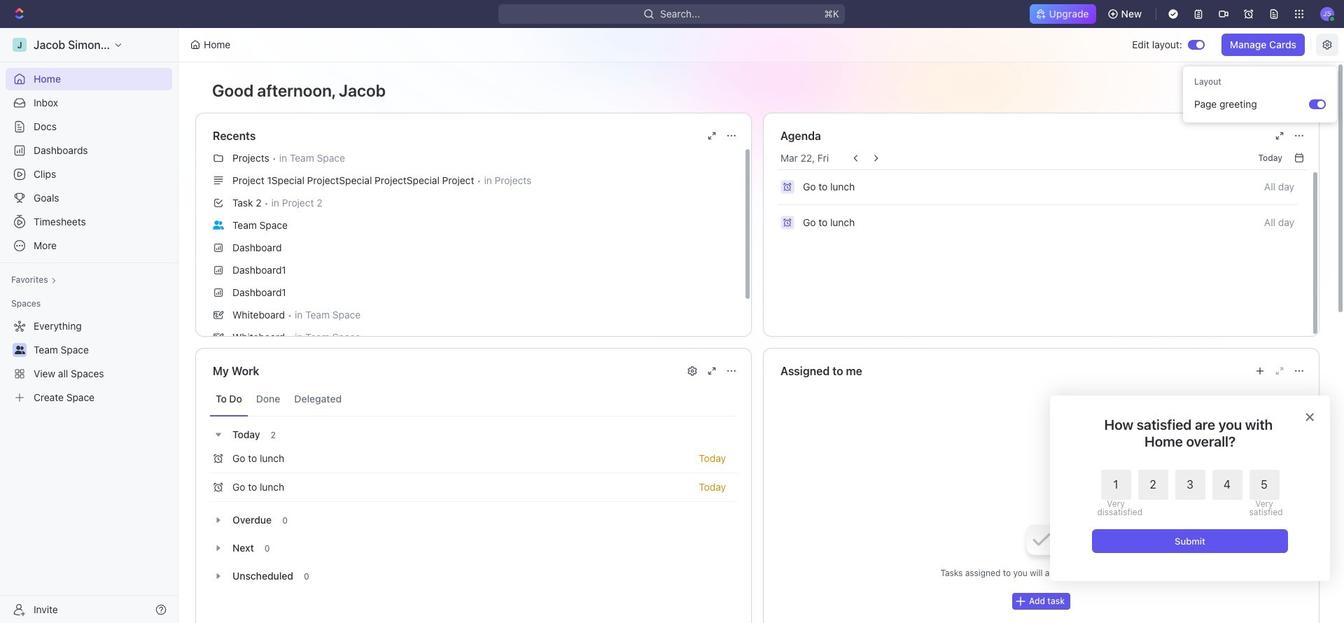 Task type: describe. For each thing, give the bounding box(es) containing it.
tree inside the sidebar navigation
[[6, 315, 172, 409]]



Task type: vqa. For each thing, say whether or not it's contained in the screenshot.
tree at the bottom left in the "Sidebar" Navigation
yes



Task type: locate. For each thing, give the bounding box(es) containing it.
dialog
[[1050, 396, 1330, 581]]

tree
[[6, 315, 172, 409]]

option group
[[1097, 470, 1280, 517]]

sidebar navigation
[[0, 28, 179, 623]]



